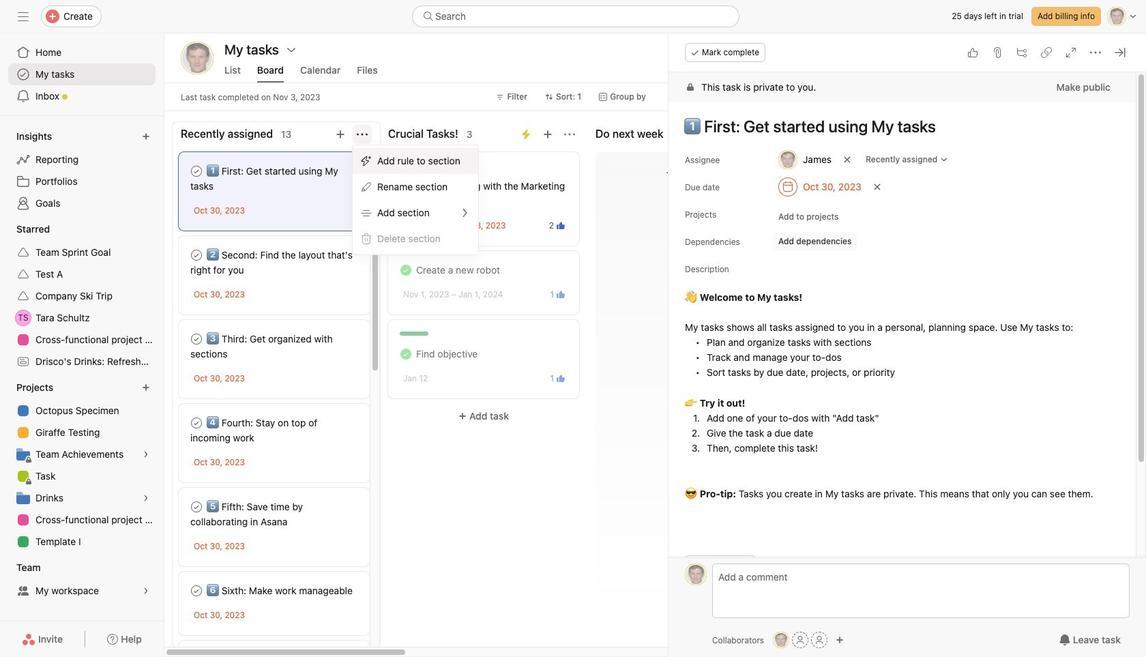 Task type: locate. For each thing, give the bounding box(es) containing it.
add task image right rules for crucial tasks! image
[[543, 129, 554, 140]]

2 vertical spatial mark complete checkbox
[[188, 499, 205, 515]]

close details image
[[1115, 47, 1126, 58]]

new project or portfolio image
[[142, 384, 150, 392]]

add task image left more section actions icon
[[335, 129, 346, 140]]

1 1 like. you liked this task image from the top
[[557, 290, 565, 299]]

3 mark complete checkbox from the top
[[188, 415, 205, 431]]

1 vertical spatial completed checkbox
[[398, 346, 414, 362]]

2 add task image from the left
[[543, 129, 554, 140]]

list box
[[412, 5, 740, 27]]

1 vertical spatial 1 like. you liked this task image
[[557, 374, 565, 383]]

0 vertical spatial menu item
[[353, 148, 478, 174]]

Task Name text field
[[676, 111, 1120, 142]]

1 vertical spatial mark complete image
[[188, 415, 205, 431]]

menu item up completed image
[[353, 226, 478, 252]]

mark complete image
[[188, 163, 205, 180], [398, 178, 414, 195], [188, 247, 205, 263], [188, 583, 205, 599]]

0 vertical spatial 1 like. you liked this task image
[[557, 290, 565, 299]]

1 completed checkbox from the top
[[398, 262, 414, 278]]

2 likes. you liked this task image
[[557, 221, 565, 230]]

description document
[[670, 289, 1120, 502]]

add task image
[[335, 129, 346, 140], [543, 129, 554, 140]]

0 likes. click to like this task image
[[968, 47, 979, 58]]

1 vertical spatial menu item
[[353, 226, 478, 252]]

see details, my workspace image
[[142, 587, 150, 595]]

1️⃣ first: get started using my tasks dialog
[[669, 33, 1147, 657]]

global element
[[0, 33, 164, 115]]

1 horizontal spatial add task image
[[543, 129, 554, 140]]

teams element
[[0, 556, 164, 605]]

completed image
[[398, 262, 414, 278]]

main content
[[669, 72, 1136, 657]]

1 like. you liked this task image
[[557, 290, 565, 299], [557, 374, 565, 383]]

Mark complete checkbox
[[398, 178, 414, 195], [188, 331, 205, 347], [188, 499, 205, 515]]

menu item down more section actions icon
[[353, 148, 478, 174]]

2 mark complete image from the top
[[188, 415, 205, 431]]

copy task link image
[[1042, 47, 1052, 58]]

insights element
[[0, 124, 164, 217]]

1 mark complete checkbox from the top
[[188, 163, 205, 180]]

Mark complete checkbox
[[188, 163, 205, 180], [188, 247, 205, 263], [188, 415, 205, 431], [188, 583, 205, 599]]

0 vertical spatial completed checkbox
[[398, 262, 414, 278]]

add or remove collaborators image
[[836, 636, 844, 644]]

menu item
[[353, 148, 478, 174], [353, 226, 478, 252]]

Completed checkbox
[[398, 262, 414, 278], [398, 346, 414, 362]]

add subtask image
[[1017, 47, 1028, 58]]

0 vertical spatial mark complete image
[[188, 331, 205, 347]]

mark complete image
[[188, 331, 205, 347], [188, 415, 205, 431], [188, 499, 205, 515]]

0 horizontal spatial add task image
[[335, 129, 346, 140]]

hide sidebar image
[[18, 11, 29, 22]]

0 vertical spatial mark complete checkbox
[[398, 178, 414, 195]]

3 mark complete image from the top
[[188, 499, 205, 515]]

2 vertical spatial mark complete image
[[188, 499, 205, 515]]

2 completed checkbox from the top
[[398, 346, 414, 362]]



Task type: describe. For each thing, give the bounding box(es) containing it.
completed image
[[398, 346, 414, 362]]

show options image
[[286, 44, 297, 55]]

1 vertical spatial mark complete checkbox
[[188, 331, 205, 347]]

1 menu item from the top
[[353, 148, 478, 174]]

see details, drinks image
[[142, 494, 150, 502]]

new insights image
[[142, 132, 150, 141]]

4 mark complete checkbox from the top
[[188, 583, 205, 599]]

projects element
[[0, 375, 164, 556]]

2 menu item from the top
[[353, 226, 478, 252]]

clear due date image
[[873, 183, 882, 191]]

remove assignee image
[[844, 156, 852, 164]]

1 mark complete image from the top
[[188, 331, 205, 347]]

2 1 like. you liked this task image from the top
[[557, 374, 565, 383]]

2 mark complete checkbox from the top
[[188, 247, 205, 263]]

1 add task image from the left
[[335, 129, 346, 140]]

see details, team achievements image
[[142, 450, 150, 459]]

starred element
[[0, 217, 164, 375]]

rules for crucial tasks! image
[[521, 129, 532, 140]]

attachments: add a file to this task, 1️⃣ first: get started using my tasks image
[[992, 47, 1003, 58]]

more section actions image
[[564, 129, 575, 140]]

more section actions image
[[357, 129, 368, 140]]

full screen image
[[1066, 47, 1077, 58]]

more actions for this task image
[[1091, 47, 1102, 58]]

main content inside 1️⃣ first: get started using my tasks 'dialog'
[[669, 72, 1136, 657]]



Task type: vqa. For each thing, say whether or not it's contained in the screenshot.
second completed 'option'
yes



